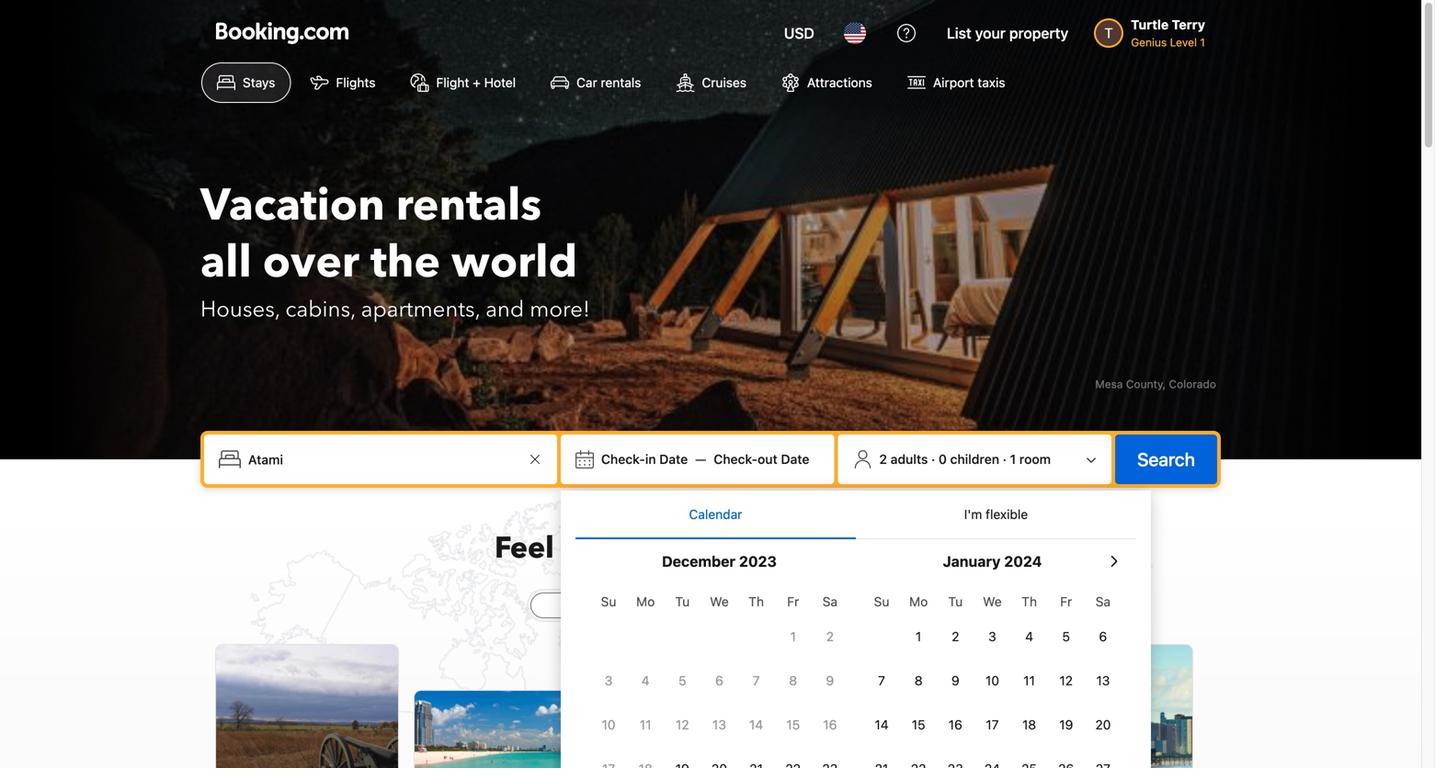 Task type: locate. For each thing, give the bounding box(es) containing it.
0 horizontal spatial check-
[[601, 452, 645, 467]]

13 inside 'option'
[[713, 718, 726, 733]]

su down home
[[601, 595, 617, 610]]

0 horizontal spatial fr
[[787, 595, 799, 610]]

1 16 from the left
[[823, 718, 837, 733]]

1 horizontal spatial 15
[[912, 718, 926, 733]]

7 right "6 december 2023" option
[[753, 674, 760, 689]]

1 horizontal spatial sa
[[1096, 595, 1111, 610]]

2 grid from the left
[[863, 584, 1122, 769]]

calendar button
[[576, 491, 856, 539]]

3 left 4 december 2023 option
[[605, 674, 613, 689]]

11 right 10 january 2024 checkbox
[[1024, 674, 1035, 689]]

0 vertical spatial 10
[[986, 674, 1000, 689]]

15 inside option
[[912, 718, 926, 733]]

2 th from the left
[[1022, 595, 1037, 610]]

0 horizontal spatial mo
[[636, 595, 655, 610]]

0 horizontal spatial 11
[[640, 718, 652, 733]]

6 right 5 january 2024 checkbox
[[1099, 629, 1107, 645]]

2 inside checkbox
[[952, 629, 960, 645]]

sa up 6 january 2024 checkbox
[[1096, 595, 1111, 610]]

6 inside option
[[716, 674, 724, 689]]

2 date from the left
[[781, 452, 810, 467]]

26 January 2024 checkbox
[[1048, 749, 1085, 769]]

1 grid from the left
[[590, 584, 849, 769]]

16 January 2024 checkbox
[[937, 705, 974, 746]]

1 vertical spatial 3
[[605, 674, 613, 689]]

14
[[749, 718, 763, 733], [875, 718, 889, 733]]

5 right 4 checkbox
[[1063, 629, 1070, 645]]

1 vertical spatial 5
[[679, 674, 687, 689]]

4 left 5 january 2024 checkbox
[[1026, 629, 1034, 645]]

0 horizontal spatial ·
[[932, 452, 936, 467]]

1 inside turtle terry genius level 1
[[1200, 36, 1206, 49]]

0 horizontal spatial sa
[[823, 595, 838, 610]]

all
[[200, 233, 252, 293]]

sa
[[823, 595, 838, 610], [1096, 595, 1111, 610]]

wherever
[[685, 529, 821, 569]]

9 inside checkbox
[[826, 674, 834, 689]]

0 horizontal spatial tu
[[675, 595, 690, 610]]

2 sa from the left
[[1096, 595, 1111, 610]]

date right out
[[781, 452, 810, 467]]

turtle
[[1131, 17, 1169, 32]]

attractions
[[807, 75, 873, 90]]

cruises link
[[661, 63, 762, 103]]

cruises
[[702, 75, 747, 90]]

1 horizontal spatial date
[[781, 452, 810, 467]]

1 · from the left
[[932, 452, 936, 467]]

1 7 from the left
[[753, 674, 760, 689]]

6 inside checkbox
[[1099, 629, 1107, 645]]

2 horizontal spatial 2
[[952, 629, 960, 645]]

0 horizontal spatial 9
[[826, 674, 834, 689]]

county,
[[1126, 378, 1166, 391]]

th down 2023
[[749, 595, 764, 610]]

go
[[889, 529, 927, 569]]

0 horizontal spatial 16
[[823, 718, 837, 733]]

12 right 11 january 2024 option
[[1060, 674, 1073, 689]]

13 for 13 january 2024 checkbox
[[1097, 674, 1110, 689]]

1 vertical spatial 12
[[676, 718, 689, 733]]

2 inside checkbox
[[826, 629, 834, 645]]

15 up 22 january 2024 checkbox
[[912, 718, 926, 733]]

date
[[660, 452, 688, 467], [781, 452, 810, 467]]

2 right 1 january 2024 option
[[952, 629, 960, 645]]

10
[[986, 674, 1000, 689], [602, 718, 616, 733]]

2 14 from the left
[[875, 718, 889, 733]]

1 vertical spatial rentals
[[396, 176, 542, 236]]

check- left —
[[601, 452, 645, 467]]

list your property
[[947, 24, 1069, 42]]

december
[[662, 553, 736, 571]]

2 16 from the left
[[949, 718, 963, 733]]

feel at home wherever you go
[[495, 529, 927, 569]]

9 right 8 checkbox
[[826, 674, 834, 689]]

th up 4 checkbox
[[1022, 595, 1037, 610]]

7 for 7 january 2024 checkbox
[[878, 674, 886, 689]]

17
[[986, 718, 999, 733]]

15 up 22 december 2023 checkbox
[[787, 718, 800, 733]]

2 for december 2023
[[826, 629, 834, 645]]

13
[[1097, 674, 1110, 689], [713, 718, 726, 733]]

1 sa from the left
[[823, 595, 838, 610]]

· left 0
[[932, 452, 936, 467]]

1
[[1200, 36, 1206, 49], [1010, 452, 1016, 467], [790, 629, 796, 645], [916, 629, 922, 645]]

7 December 2023 checkbox
[[738, 661, 775, 702]]

1 inside 1 january 2024 option
[[916, 629, 922, 645]]

1 horizontal spatial 9
[[952, 674, 960, 689]]

over
[[263, 233, 360, 293]]

colorado
[[1169, 378, 1217, 391]]

1 left 2 january 2024 checkbox
[[916, 629, 922, 645]]

20 December 2023 checkbox
[[701, 749, 738, 769]]

1 horizontal spatial 12
[[1060, 674, 1073, 689]]

search
[[1138, 449, 1195, 470]]

usd
[[784, 24, 815, 42]]

11 for 11 option
[[640, 718, 652, 733]]

3 inside 'option'
[[605, 674, 613, 689]]

8 December 2023 checkbox
[[775, 661, 812, 702]]

· right the children
[[1003, 452, 1007, 467]]

airport taxis
[[933, 75, 1006, 90]]

1 horizontal spatial 14
[[875, 718, 889, 733]]

0 horizontal spatial 7
[[753, 674, 760, 689]]

mo down home
[[636, 595, 655, 610]]

grid
[[590, 584, 849, 769], [863, 584, 1122, 769]]

4 for 4 december 2023 option
[[642, 674, 650, 689]]

1 horizontal spatial 2
[[880, 452, 887, 467]]

rentals inside vacation rentals all over the world houses, cabins, apartments, and more!
[[396, 176, 542, 236]]

th
[[749, 595, 764, 610], [1022, 595, 1037, 610]]

1 inside the 2 adults · 0 children · 1 room dropdown button
[[1010, 452, 1016, 467]]

0 horizontal spatial we
[[710, 595, 729, 610]]

2 we from the left
[[983, 595, 1002, 610]]

2 15 from the left
[[912, 718, 926, 733]]

22 January 2024 checkbox
[[900, 749, 937, 769]]

2 9 from the left
[[952, 674, 960, 689]]

20 January 2024 checkbox
[[1085, 705, 1122, 746]]

0 vertical spatial 3
[[989, 629, 997, 645]]

tu down december
[[675, 595, 690, 610]]

flights link
[[295, 63, 391, 103]]

attractions link
[[766, 63, 888, 103]]

hotel
[[484, 75, 516, 90]]

2
[[880, 452, 887, 467], [826, 629, 834, 645], [952, 629, 960, 645]]

1 horizontal spatial rentals
[[601, 75, 641, 90]]

0 vertical spatial 11
[[1024, 674, 1035, 689]]

9 inside checkbox
[[952, 674, 960, 689]]

14 inside 14 checkbox
[[749, 718, 763, 733]]

your
[[976, 24, 1006, 42]]

1 horizontal spatial we
[[983, 595, 1002, 610]]

13 inside checkbox
[[1097, 674, 1110, 689]]

5 inside 5 january 2024 checkbox
[[1063, 629, 1070, 645]]

mo up 1 january 2024 option
[[910, 595, 928, 610]]

2 tu from the left
[[949, 595, 963, 610]]

1 15 from the left
[[787, 718, 800, 733]]

3 inside option
[[989, 629, 997, 645]]

10 December 2023 checkbox
[[590, 705, 627, 746]]

your account menu turtle terry genius level 1 element
[[1095, 8, 1213, 51]]

1 vertical spatial 4
[[642, 674, 650, 689]]

11
[[1024, 674, 1035, 689], [640, 718, 652, 733]]

16 up '23 january 2024' checkbox
[[949, 718, 963, 733]]

0 horizontal spatial th
[[749, 595, 764, 610]]

9
[[826, 674, 834, 689], [952, 674, 960, 689]]

1 mo from the left
[[636, 595, 655, 610]]

1 horizontal spatial su
[[874, 595, 890, 610]]

12 up 19 december 2023 option
[[676, 718, 689, 733]]

january 2024
[[943, 553, 1042, 571]]

12 inside 12 december 2023 option
[[676, 718, 689, 733]]

14 inside 14 january 2024 option
[[875, 718, 889, 733]]

7 left the 8 january 2024 checkbox
[[878, 674, 886, 689]]

the
[[371, 233, 441, 293]]

6 December 2023 checkbox
[[701, 661, 738, 702]]

1 horizontal spatial th
[[1022, 595, 1037, 610]]

2 check- from the left
[[714, 452, 758, 467]]

check-out date button
[[707, 443, 817, 476]]

0 horizontal spatial 3
[[605, 674, 613, 689]]

4 inside checkbox
[[1026, 629, 1034, 645]]

0 horizontal spatial 13
[[713, 718, 726, 733]]

18 January 2024 checkbox
[[1011, 705, 1048, 746]]

0 horizontal spatial 6
[[716, 674, 724, 689]]

1 horizontal spatial 11
[[1024, 674, 1035, 689]]

1 vertical spatial 11
[[640, 718, 652, 733]]

1 vertical spatial 6
[[716, 674, 724, 689]]

stays
[[243, 75, 275, 90]]

5 for 5 december 2023 checkbox
[[679, 674, 687, 689]]

mo
[[636, 595, 655, 610], [910, 595, 928, 610]]

7 inside option
[[753, 674, 760, 689]]

0 vertical spatial 5
[[1063, 629, 1070, 645]]

8
[[789, 674, 797, 689], [915, 674, 923, 689]]

5
[[1063, 629, 1070, 645], [679, 674, 687, 689]]

12 January 2024 checkbox
[[1048, 661, 1085, 702]]

10 inside 10 checkbox
[[602, 718, 616, 733]]

2 su from the left
[[874, 595, 890, 610]]

1 14 from the left
[[749, 718, 763, 733]]

10 left 11 january 2024 option
[[986, 674, 1000, 689]]

4 inside option
[[642, 674, 650, 689]]

0 horizontal spatial su
[[601, 595, 617, 610]]

we for january
[[983, 595, 1002, 610]]

10 up 17 december 2023 checkbox
[[602, 718, 616, 733]]

15 December 2023 checkbox
[[775, 705, 812, 746]]

we
[[710, 595, 729, 610], [983, 595, 1002, 610]]

12 inside 12 january 2024 option
[[1060, 674, 1073, 689]]

5 for 5 january 2024 checkbox
[[1063, 629, 1070, 645]]

2 fr from the left
[[1061, 595, 1073, 610]]

1 9 from the left
[[826, 674, 834, 689]]

usd button
[[773, 11, 826, 55]]

11 up 18 december 2023 checkbox
[[640, 718, 652, 733]]

13 up 20 december 2023 checkbox at the bottom
[[713, 718, 726, 733]]

1 left room
[[1010, 452, 1016, 467]]

fr up 5 january 2024 checkbox
[[1061, 595, 1073, 610]]

1 horizontal spatial 16
[[949, 718, 963, 733]]

0 vertical spatial 12
[[1060, 674, 1073, 689]]

stays link
[[201, 63, 291, 103]]

home
[[596, 529, 678, 569]]

3 for the 3 december 2023 'option'
[[605, 674, 613, 689]]

2 left adults
[[880, 452, 887, 467]]

6
[[1099, 629, 1107, 645], [716, 674, 724, 689]]

17 January 2024 checkbox
[[974, 705, 1011, 746]]

+
[[473, 75, 481, 90]]

2 right 1 option
[[826, 629, 834, 645]]

we down december 2023
[[710, 595, 729, 610]]

0 vertical spatial rentals
[[601, 75, 641, 90]]

su down go
[[874, 595, 890, 610]]

0 horizontal spatial grid
[[590, 584, 849, 769]]

3 right 2 january 2024 checkbox
[[989, 629, 997, 645]]

2 mo from the left
[[910, 595, 928, 610]]

check- right —
[[714, 452, 758, 467]]

2 7 from the left
[[878, 674, 886, 689]]

apartments,
[[361, 295, 480, 325]]

9 right the 8 january 2024 checkbox
[[952, 674, 960, 689]]

2 · from the left
[[1003, 452, 1007, 467]]

14 up '21 january 2024' option
[[875, 718, 889, 733]]

tab list containing calendar
[[576, 491, 1137, 541]]

1 horizontal spatial check-
[[714, 452, 758, 467]]

1 horizontal spatial 8
[[915, 674, 923, 689]]

1 horizontal spatial 3
[[989, 629, 997, 645]]

5 January 2024 checkbox
[[1048, 617, 1085, 658]]

1 horizontal spatial 7
[[878, 674, 886, 689]]

10 for 10 january 2024 checkbox
[[986, 674, 1000, 689]]

airport taxis link
[[892, 63, 1021, 103]]

1 right level
[[1200, 36, 1206, 49]]

0 horizontal spatial date
[[660, 452, 688, 467]]

su
[[601, 595, 617, 610], [874, 595, 890, 610]]

6 left 7 option
[[716, 674, 724, 689]]

fr for 2024
[[1061, 595, 1073, 610]]

8 left 9 january 2024 checkbox
[[915, 674, 923, 689]]

0 horizontal spatial 10
[[602, 718, 616, 733]]

0 horizontal spatial 4
[[642, 674, 650, 689]]

at
[[562, 529, 589, 569]]

14 up 21 december 2023 option
[[749, 718, 763, 733]]

0 horizontal spatial 2
[[826, 629, 834, 645]]

su for december
[[601, 595, 617, 610]]

rentals
[[601, 75, 641, 90], [396, 176, 542, 236]]

fr up 1 option
[[787, 595, 799, 610]]

1 left 2 december 2023 checkbox
[[790, 629, 796, 645]]

1 vertical spatial 10
[[602, 718, 616, 733]]

0 vertical spatial 13
[[1097, 674, 1110, 689]]

grid for december
[[590, 584, 849, 769]]

13 December 2023 checkbox
[[701, 705, 738, 746]]

7
[[753, 674, 760, 689], [878, 674, 886, 689]]

15 inside checkbox
[[787, 718, 800, 733]]

adults
[[891, 452, 928, 467]]

12
[[1060, 674, 1073, 689], [676, 718, 689, 733]]

tu
[[675, 595, 690, 610], [949, 595, 963, 610]]

check-
[[601, 452, 645, 467], [714, 452, 758, 467]]

1 vertical spatial 13
[[713, 718, 726, 733]]

0 horizontal spatial 12
[[676, 718, 689, 733]]

i'm flexible
[[964, 507, 1028, 522]]

4
[[1026, 629, 1034, 645], [642, 674, 650, 689]]

7 for 7 option
[[753, 674, 760, 689]]

1 horizontal spatial 13
[[1097, 674, 1110, 689]]

4 left 5 december 2023 checkbox
[[642, 674, 650, 689]]

4 for 4 checkbox
[[1026, 629, 1034, 645]]

vacation
[[200, 176, 385, 236]]

0 vertical spatial 4
[[1026, 629, 1034, 645]]

13 right 12 january 2024 option
[[1097, 674, 1110, 689]]

mo for january
[[910, 595, 928, 610]]

su for january
[[874, 595, 890, 610]]

0 vertical spatial 6
[[1099, 629, 1107, 645]]

1 horizontal spatial fr
[[1061, 595, 1073, 610]]

16 up the 23 december 2023 option
[[823, 718, 837, 733]]

2 8 from the left
[[915, 674, 923, 689]]

0 horizontal spatial 5
[[679, 674, 687, 689]]

7 inside checkbox
[[878, 674, 886, 689]]

13 for "13" 'option'
[[713, 718, 726, 733]]

·
[[932, 452, 936, 467], [1003, 452, 1007, 467]]

1 horizontal spatial ·
[[1003, 452, 1007, 467]]

0 horizontal spatial 14
[[749, 718, 763, 733]]

1 fr from the left
[[787, 595, 799, 610]]

8 January 2024 checkbox
[[900, 661, 937, 702]]

date right in
[[660, 452, 688, 467]]

2 for january 2024
[[952, 629, 960, 645]]

1 th from the left
[[749, 595, 764, 610]]

we up 3 january 2024 option
[[983, 595, 1002, 610]]

a cozy house and the night sky filled with stars in colorado image
[[49, 0, 1373, 460]]

fr
[[787, 595, 799, 610], [1061, 595, 1073, 610]]

14 December 2023 checkbox
[[738, 705, 775, 746]]

we for december
[[710, 595, 729, 610]]

8 right 7 option
[[789, 674, 797, 689]]

0 horizontal spatial rentals
[[396, 176, 542, 236]]

5 right 4 december 2023 option
[[679, 674, 687, 689]]

more!
[[530, 295, 590, 325]]

2024
[[1004, 553, 1042, 571]]

1 su from the left
[[601, 595, 617, 610]]

1 we from the left
[[710, 595, 729, 610]]

terry
[[1172, 17, 1206, 32]]

12 for 12 january 2024 option
[[1060, 674, 1073, 689]]

th for 2023
[[749, 595, 764, 610]]

10 inside 10 january 2024 checkbox
[[986, 674, 1000, 689]]

Where are you going? field
[[241, 443, 524, 476]]

0 horizontal spatial 8
[[789, 674, 797, 689]]

rentals for vacation
[[396, 176, 542, 236]]

1 horizontal spatial grid
[[863, 584, 1122, 769]]

1 horizontal spatial 10
[[986, 674, 1000, 689]]

1 horizontal spatial 5
[[1063, 629, 1070, 645]]

1 tu from the left
[[675, 595, 690, 610]]

1 horizontal spatial 6
[[1099, 629, 1107, 645]]

genius
[[1131, 36, 1167, 49]]

sa up 2 december 2023 checkbox
[[823, 595, 838, 610]]

1 January 2024 checkbox
[[900, 617, 937, 658]]

1 horizontal spatial tu
[[949, 595, 963, 610]]

11 for 11 january 2024 option
[[1024, 674, 1035, 689]]

0 horizontal spatial 15
[[787, 718, 800, 733]]

1 horizontal spatial 4
[[1026, 629, 1034, 645]]

15
[[787, 718, 800, 733], [912, 718, 926, 733]]

tu up 2 january 2024 checkbox
[[949, 595, 963, 610]]

3
[[989, 629, 997, 645], [605, 674, 613, 689]]

5 inside 5 december 2023 checkbox
[[679, 674, 687, 689]]

9 December 2023 checkbox
[[812, 661, 849, 702]]

mesa
[[1096, 378, 1123, 391]]

1 horizontal spatial mo
[[910, 595, 928, 610]]

10 January 2024 checkbox
[[974, 661, 1011, 702]]

1 8 from the left
[[789, 674, 797, 689]]

tab list
[[576, 491, 1137, 541]]

20
[[1096, 718, 1111, 733]]

sa for 2024
[[1096, 595, 1111, 610]]



Task type: vqa. For each thing, say whether or not it's contained in the screenshot.
the up
no



Task type: describe. For each thing, give the bounding box(es) containing it.
22 December 2023 checkbox
[[775, 749, 812, 769]]

car
[[577, 75, 597, 90]]

9 for the 9 december 2023 checkbox
[[826, 674, 834, 689]]

i'm
[[964, 507, 982, 522]]

th for 2024
[[1022, 595, 1037, 610]]

1 check- from the left
[[601, 452, 645, 467]]

1 date from the left
[[660, 452, 688, 467]]

car rentals
[[577, 75, 641, 90]]

17 December 2023 checkbox
[[590, 749, 627, 769]]

3 December 2023 checkbox
[[590, 661, 627, 702]]

24 January 2024 checkbox
[[974, 749, 1011, 769]]

9 January 2024 checkbox
[[937, 661, 974, 702]]

turtle terry genius level 1
[[1131, 17, 1206, 49]]

tu for december 2023
[[675, 595, 690, 610]]

0
[[939, 452, 947, 467]]

2 adults · 0 children · 1 room button
[[846, 442, 1104, 477]]

you
[[828, 529, 882, 569]]

check-in date button
[[594, 443, 695, 476]]

27 January 2024 checkbox
[[1085, 749, 1122, 769]]

14 for 14 checkbox
[[749, 718, 763, 733]]

8 for 8 checkbox
[[789, 674, 797, 689]]

vacation rentals all over the world houses, cabins, apartments, and more!
[[200, 176, 590, 325]]

calendar
[[689, 507, 743, 522]]

11 December 2023 checkbox
[[627, 705, 664, 746]]

16 December 2023 checkbox
[[812, 705, 849, 746]]

19 December 2023 checkbox
[[664, 749, 701, 769]]

2 January 2024 checkbox
[[937, 617, 974, 658]]

search button
[[1116, 435, 1218, 485]]

16 for "16 january 2024" checkbox
[[949, 718, 963, 733]]

6 for "6 december 2023" option
[[716, 674, 724, 689]]

flight + hotel link
[[395, 63, 532, 103]]

in
[[645, 452, 656, 467]]

4 January 2024 checkbox
[[1011, 617, 1048, 658]]

2 adults · 0 children · 1 room
[[880, 452, 1051, 467]]

1 inside 1 option
[[790, 629, 796, 645]]

23 January 2024 checkbox
[[937, 749, 974, 769]]

19 January 2024 checkbox
[[1048, 705, 1085, 746]]

december 2023
[[662, 553, 777, 571]]

12 December 2023 checkbox
[[664, 705, 701, 746]]

—
[[695, 452, 707, 467]]

3 for 3 january 2024 option
[[989, 629, 997, 645]]

feel
[[495, 529, 554, 569]]

5 December 2023 checkbox
[[664, 661, 701, 702]]

15 for 15 december 2023 checkbox
[[787, 718, 800, 733]]

fr for 2023
[[787, 595, 799, 610]]

world
[[452, 233, 578, 293]]

7 January 2024 checkbox
[[863, 661, 900, 702]]

4 December 2023 checkbox
[[627, 661, 664, 702]]

grid for january
[[863, 584, 1122, 769]]

mesa county, colorado
[[1096, 378, 1217, 391]]

cabins,
[[285, 295, 356, 325]]

18
[[1023, 718, 1037, 733]]

check-in date — check-out date
[[601, 452, 810, 467]]

flights
[[336, 75, 376, 90]]

room
[[1020, 452, 1051, 467]]

sa for 2023
[[823, 595, 838, 610]]

taxis
[[978, 75, 1006, 90]]

13 January 2024 checkbox
[[1085, 661, 1122, 702]]

and
[[486, 295, 524, 325]]

car rentals link
[[535, 63, 657, 103]]

15 for 15 january 2024 option
[[912, 718, 926, 733]]

25 January 2024 checkbox
[[1011, 749, 1048, 769]]

9 for 9 january 2024 checkbox
[[952, 674, 960, 689]]

level
[[1170, 36, 1197, 49]]

18 December 2023 checkbox
[[627, 749, 664, 769]]

flexible
[[986, 507, 1028, 522]]

booking.com image
[[216, 22, 349, 44]]

children
[[951, 452, 1000, 467]]

10 for 10 checkbox
[[602, 718, 616, 733]]

11 January 2024 checkbox
[[1011, 661, 1048, 702]]

tu for january 2024
[[949, 595, 963, 610]]

property
[[1010, 24, 1069, 42]]

airport
[[933, 75, 974, 90]]

8 for the 8 january 2024 checkbox
[[915, 674, 923, 689]]

21 January 2024 checkbox
[[863, 749, 900, 769]]

2 December 2023 checkbox
[[812, 617, 849, 658]]

14 for 14 january 2024 option
[[875, 718, 889, 733]]

6 for 6 january 2024 checkbox
[[1099, 629, 1107, 645]]

out
[[758, 452, 778, 467]]

12 for 12 december 2023 option at the left of page
[[676, 718, 689, 733]]

19
[[1060, 718, 1073, 733]]

january
[[943, 553, 1001, 571]]

21 December 2023 checkbox
[[738, 749, 775, 769]]

mo for december
[[636, 595, 655, 610]]

1 December 2023 checkbox
[[775, 617, 812, 658]]

list
[[947, 24, 972, 42]]

14 January 2024 checkbox
[[863, 705, 900, 746]]

2 inside dropdown button
[[880, 452, 887, 467]]

i'm flexible button
[[856, 491, 1137, 539]]

16 for 16 december 2023 checkbox
[[823, 718, 837, 733]]

houses,
[[200, 295, 280, 325]]

23 December 2023 checkbox
[[812, 749, 849, 769]]

15 January 2024 checkbox
[[900, 705, 937, 746]]

flight + hotel
[[436, 75, 516, 90]]

3 January 2024 checkbox
[[974, 617, 1011, 658]]

flight
[[436, 75, 469, 90]]

6 January 2024 checkbox
[[1085, 617, 1122, 658]]

list your property link
[[936, 11, 1080, 55]]

rentals for car
[[601, 75, 641, 90]]

2023
[[739, 553, 777, 571]]



